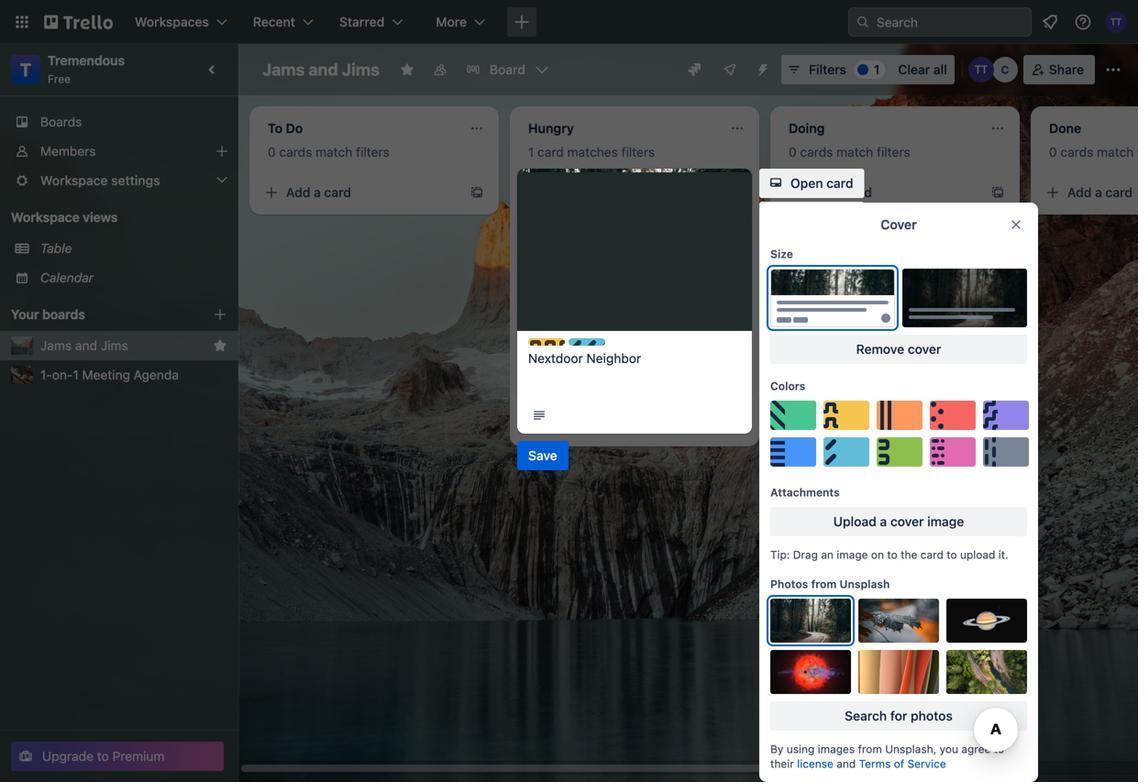 Task type: vqa. For each thing, say whether or not it's contained in the screenshot.
sm icon to the right
no



Task type: locate. For each thing, give the bounding box(es) containing it.
archive button
[[759, 400, 847, 429]]

create from template… image
[[991, 185, 1005, 200]]

card inside open card link
[[827, 176, 854, 191]]

cards left f
[[1061, 144, 1094, 160]]

2 0 cards match filters from the left
[[789, 144, 910, 160]]

0 for create from template… image at right top's add a card "button"
[[789, 144, 797, 160]]

2 vertical spatial and
[[837, 758, 856, 770]]

unsplash
[[840, 578, 890, 591]]

add a card button for create from template… image at right top
[[778, 178, 980, 207]]

color: sky, title: "flying cars" element
[[569, 338, 646, 352], [569, 338, 646, 352]]

0 vertical spatial cover
[[841, 275, 874, 290]]

your boards with 2 items element
[[11, 304, 185, 326]]

cards up open card
[[800, 144, 833, 160]]

size
[[770, 248, 793, 260]]

0 horizontal spatial filters
[[356, 144, 389, 160]]

change up edit dates button
[[791, 275, 837, 290]]

to
[[887, 548, 898, 561], [947, 548, 957, 561], [994, 743, 1004, 756], [97, 749, 109, 764]]

1 horizontal spatial add a card button
[[517, 410, 719, 439]]

0 vertical spatial and
[[309, 60, 338, 79]]

cover inside button
[[908, 342, 941, 357]]

and left star or unstar board image
[[309, 60, 338, 79]]

a
[[314, 185, 321, 200], [835, 185, 842, 200], [574, 417, 581, 432], [880, 514, 887, 529]]

0 vertical spatial jams
[[262, 60, 305, 79]]

jims left star or unstar board image
[[342, 60, 380, 79]]

image
[[927, 514, 964, 529], [837, 548, 868, 561]]

1 horizontal spatial add
[[547, 417, 571, 432]]

cards
[[279, 144, 312, 160], [800, 144, 833, 160], [1061, 144, 1094, 160]]

and down your boards with 2 items element
[[75, 338, 97, 353]]

to inside by using images from unsplash, you agree to their
[[994, 743, 1004, 756]]

change inside change cover button
[[791, 275, 837, 290]]

1 change from the top
[[791, 242, 837, 257]]

1 vertical spatial cover
[[908, 342, 941, 357]]

2 horizontal spatial cards
[[1061, 144, 1094, 160]]

by using images from unsplash, you agree to their
[[770, 743, 1004, 770]]

service
[[908, 758, 946, 770]]

2 horizontal spatial 0
[[1049, 144, 1057, 160]]

1 left matches
[[528, 144, 534, 160]]

match down jams and jims text box
[[316, 144, 352, 160]]

by
[[770, 743, 784, 756]]

1 0 from the left
[[268, 144, 276, 160]]

0 horizontal spatial match
[[316, 144, 352, 160]]

0 notifications image
[[1039, 11, 1061, 33]]

0 vertical spatial 1
[[874, 62, 880, 77]]

cards down jams and jims text box
[[279, 144, 312, 160]]

your
[[11, 307, 39, 322]]

cover down members
[[841, 275, 874, 290]]

edit dates button
[[759, 301, 862, 330]]

copy
[[791, 374, 822, 389]]

1 horizontal spatial jams
[[262, 60, 305, 79]]

jams
[[262, 60, 305, 79], [40, 338, 72, 353]]

add a card button for create from template… icon
[[257, 178, 459, 207]]

0 cards match filters down jams and jims text box
[[268, 144, 389, 160]]

f
[[1137, 144, 1138, 160]]

to right upgrade
[[97, 749, 109, 764]]

1 horizontal spatial and
[[309, 60, 338, 79]]

0 horizontal spatial 0
[[268, 144, 276, 160]]

1 match from the left
[[316, 144, 352, 160]]

match left f
[[1097, 144, 1134, 160]]

change for change members
[[791, 242, 837, 257]]

filters
[[356, 144, 389, 160], [621, 144, 655, 160], [877, 144, 910, 160]]

2 vertical spatial cover
[[891, 514, 924, 529]]

color: yellow, title: none image
[[528, 338, 565, 346]]

license link
[[797, 758, 834, 770]]

and down 'images'
[[837, 758, 856, 770]]

1 horizontal spatial jims
[[342, 60, 380, 79]]

1 horizontal spatial image
[[927, 514, 964, 529]]

filters
[[809, 62, 846, 77]]

1 horizontal spatial filters
[[621, 144, 655, 160]]

jams and jims left star or unstar board image
[[262, 60, 380, 79]]

your boards
[[11, 307, 85, 322]]

change up change cover button
[[791, 242, 837, 257]]

0 horizontal spatial add a card
[[286, 185, 351, 200]]

flying for color: sky, title: "flying cars" element related to color: yellow, title: none icon
[[587, 339, 619, 352]]

share
[[1049, 62, 1084, 77]]

create from template… image
[[470, 185, 484, 200]]

Board name text field
[[253, 55, 389, 84]]

their
[[770, 758, 794, 770]]

tremendous link
[[48, 53, 125, 68]]

1 vertical spatial jims
[[101, 338, 128, 353]]

photos from unsplash
[[770, 578, 890, 591]]

0 horizontal spatial from
[[811, 578, 837, 591]]

unsplash,
[[885, 743, 937, 756]]

tremendous
[[48, 53, 125, 68]]

cover up the
[[891, 514, 924, 529]]

match up open card
[[837, 144, 873, 160]]

power ups image
[[723, 62, 737, 77]]

1 card matches filters
[[528, 144, 655, 160]]

terms of service link
[[859, 758, 946, 770]]

1 0 cards match filters from the left
[[268, 144, 389, 160]]

0 cards match f
[[1049, 144, 1138, 160]]

jims
[[342, 60, 380, 79], [101, 338, 128, 353]]

add a card button
[[257, 178, 459, 207], [778, 178, 980, 207], [517, 410, 719, 439]]

jams and jims down your boards with 2 items element
[[40, 338, 128, 353]]

tip:
[[770, 548, 790, 561]]

2 vertical spatial 1
[[73, 367, 79, 382]]

cover inside button
[[841, 275, 874, 290]]

filters for create from template… icon's add a card "button"
[[356, 144, 389, 160]]

change
[[791, 242, 837, 257], [791, 275, 837, 290]]

1 horizontal spatial add a card
[[547, 417, 612, 432]]

cards for create from template… image at right top
[[800, 144, 833, 160]]

0 cards match filters for create from template… image at right top's add a card "button"
[[789, 144, 910, 160]]

to inside upgrade to premium link
[[97, 749, 109, 764]]

photos
[[911, 709, 953, 724]]

1 vertical spatial from
[[858, 743, 882, 756]]

1 horizontal spatial cards
[[800, 144, 833, 160]]

from down "an"
[[811, 578, 837, 591]]

to left 'upload'
[[947, 548, 957, 561]]

c
[[1001, 63, 1009, 76]]

t
[[20, 59, 31, 80]]

starred icon image
[[213, 338, 227, 353]]

and inside text box
[[309, 60, 338, 79]]

flying cars
[[587, 339, 646, 352], [587, 339, 646, 352]]

c button
[[992, 57, 1018, 83]]

2 horizontal spatial match
[[1097, 144, 1134, 160]]

copy button
[[759, 367, 833, 396]]

jams and jims
[[262, 60, 380, 79], [40, 338, 128, 353]]

a for create from template… image at right top's add a card "button"
[[835, 185, 842, 200]]

1 horizontal spatial 1
[[528, 144, 534, 160]]

1 horizontal spatial from
[[858, 743, 882, 756]]

2 filters from the left
[[621, 144, 655, 160]]

dates
[[817, 308, 851, 323]]

cover right the remove
[[908, 342, 941, 357]]

1 right 1-
[[73, 367, 79, 382]]

cars
[[622, 339, 646, 352], [622, 339, 646, 352]]

2 horizontal spatial add a card button
[[778, 178, 980, 207]]

tremendous free
[[48, 53, 125, 85]]

2 change from the top
[[791, 275, 837, 290]]

image up 'upload'
[[927, 514, 964, 529]]

1 horizontal spatial 0
[[789, 144, 797, 160]]

0 horizontal spatial cards
[[279, 144, 312, 160]]

0 horizontal spatial jams
[[40, 338, 72, 353]]

0 horizontal spatial 0 cards match filters
[[268, 144, 389, 160]]

1 vertical spatial image
[[837, 548, 868, 561]]

2 horizontal spatial 1
[[874, 62, 880, 77]]

upgrade
[[42, 749, 94, 764]]

2 horizontal spatial add a card
[[807, 185, 872, 200]]

0 cards match filters up open card
[[789, 144, 910, 160]]

of
[[894, 758, 904, 770]]

0 cards match filters for create from template… icon's add a card "button"
[[268, 144, 389, 160]]

0 horizontal spatial add a card button
[[257, 178, 459, 207]]

image right "an"
[[837, 548, 868, 561]]

1 for 1
[[874, 62, 880, 77]]

0 horizontal spatial add
[[286, 185, 310, 200]]

add
[[286, 185, 310, 200], [807, 185, 831, 200], [547, 417, 571, 432]]

1 vertical spatial change
[[791, 275, 837, 290]]

1 horizontal spatial 0 cards match filters
[[789, 144, 910, 160]]

to right agree
[[994, 743, 1004, 756]]

a for add a card "button" to the middle
[[574, 417, 581, 432]]

2 horizontal spatial add
[[807, 185, 831, 200]]

1 horizontal spatial jams and jims
[[262, 60, 380, 79]]

1 horizontal spatial match
[[837, 144, 873, 160]]

from up "license and terms of service"
[[858, 743, 882, 756]]

add a card
[[286, 185, 351, 200], [807, 185, 872, 200], [547, 417, 612, 432]]

add for create from template… icon's add a card "button"
[[286, 185, 310, 200]]

2 horizontal spatial filters
[[877, 144, 910, 160]]

0 cards match filters
[[268, 144, 389, 160], [789, 144, 910, 160]]

change inside 'change members' button
[[791, 242, 837, 257]]

image inside "button"
[[927, 514, 964, 529]]

clear all
[[898, 62, 947, 77]]

table
[[40, 241, 72, 256]]

0 horizontal spatial jams and jims
[[40, 338, 128, 353]]

and
[[309, 60, 338, 79], [75, 338, 97, 353], [837, 758, 856, 770]]

an
[[821, 548, 834, 561]]

1 filters from the left
[[356, 144, 389, 160]]

0 vertical spatial jams and jims
[[262, 60, 380, 79]]

3 filters from the left
[[877, 144, 910, 160]]

2 cards from the left
[[800, 144, 833, 160]]

flying
[[587, 339, 619, 352], [587, 339, 619, 352]]

0 vertical spatial from
[[811, 578, 837, 591]]

jims up 1-on-1 meeting agenda
[[101, 338, 128, 353]]

0 horizontal spatial image
[[837, 548, 868, 561]]

cover inside "button"
[[891, 514, 924, 529]]

cards for create from template… icon
[[279, 144, 312, 160]]

0 vertical spatial image
[[927, 514, 964, 529]]

2 match from the left
[[837, 144, 873, 160]]

upgrade to premium
[[42, 749, 165, 764]]

1-on-1 meeting agenda
[[40, 367, 179, 382]]

drag
[[793, 548, 818, 561]]

0 horizontal spatial and
[[75, 338, 97, 353]]

2 0 from the left
[[789, 144, 797, 160]]

0 vertical spatial change
[[791, 242, 837, 257]]

flying for color: yellow, title: none image color: sky, title: "flying cars" element
[[587, 339, 619, 352]]

1 left clear
[[874, 62, 880, 77]]

search
[[845, 709, 887, 724]]

change members button
[[759, 235, 908, 264]]

0 vertical spatial jims
[[342, 60, 380, 79]]

change for change cover
[[791, 275, 837, 290]]

calendar link
[[40, 269, 227, 287]]

match for create from template… icon
[[316, 144, 352, 160]]

1 cards from the left
[[279, 144, 312, 160]]

1 vertical spatial 1
[[528, 144, 534, 160]]



Task type: describe. For each thing, give the bounding box(es) containing it.
search image
[[856, 15, 870, 29]]

matches
[[567, 144, 618, 160]]

boards
[[40, 114, 82, 129]]

to right on
[[887, 548, 898, 561]]

upload a cover image button
[[770, 507, 1027, 537]]

for
[[890, 709, 907, 724]]

add for create from template… image at right top's add a card "button"
[[807, 185, 831, 200]]

clear all button
[[891, 55, 955, 84]]

colors
[[770, 380, 806, 393]]

using
[[787, 743, 815, 756]]

edit dates
[[791, 308, 851, 323]]

match for create from template… image at right top
[[837, 144, 873, 160]]

0 horizontal spatial jims
[[101, 338, 128, 353]]

free
[[48, 72, 71, 85]]

save button
[[517, 441, 568, 470]]

3 cards from the left
[[1061, 144, 1094, 160]]

the
[[901, 548, 918, 561]]

add a card for create from template… icon
[[286, 185, 351, 200]]

chestercheeetah (chestercheeetah) image
[[992, 57, 1018, 83]]

edit
[[791, 308, 814, 323]]

archive
[[791, 407, 836, 422]]

3 0 from the left
[[1049, 144, 1057, 160]]

0 for create from template… icon's add a card "button"
[[268, 144, 276, 160]]

Search field
[[870, 8, 1031, 36]]

automation image
[[748, 55, 774, 81]]

nextdoor
[[528, 351, 583, 366]]

1 vertical spatial and
[[75, 338, 97, 353]]

primary element
[[0, 0, 1138, 44]]

remove cover
[[856, 342, 941, 357]]

t link
[[11, 55, 40, 84]]

terry turtle (terryturtle) image
[[968, 57, 994, 83]]

nextdoor neighbor
[[528, 351, 641, 366]]

Nextdoor Neighbor text field
[[528, 349, 741, 401]]

upload a cover image
[[833, 514, 964, 529]]

members
[[841, 242, 897, 257]]

you
[[940, 743, 958, 756]]

cover
[[881, 217, 917, 232]]

board
[[490, 62, 526, 77]]

cars for color: sky, title: "flying cars" element related to color: yellow, title: none icon
[[622, 339, 646, 352]]

3 match from the left
[[1097, 144, 1134, 160]]

flying cars for color: yellow, title: none image color: sky, title: "flying cars" element
[[587, 339, 646, 352]]

premium
[[112, 749, 165, 764]]

remove
[[856, 342, 904, 357]]

remove cover button
[[770, 335, 1027, 364]]

1 vertical spatial jams
[[40, 338, 72, 353]]

open
[[791, 176, 823, 191]]

calendar
[[40, 270, 94, 285]]

views
[[83, 210, 118, 225]]

on-
[[52, 367, 73, 382]]

add for add a card "button" to the middle
[[547, 417, 571, 432]]

filters for create from template… image at right top's add a card "button"
[[877, 144, 910, 160]]

attachments
[[770, 486, 840, 499]]

a for create from template… icon's add a card "button"
[[314, 185, 321, 200]]

open information menu image
[[1074, 13, 1092, 31]]

0 horizontal spatial 1
[[73, 367, 79, 382]]

create board or workspace image
[[513, 13, 531, 31]]

change cover
[[791, 275, 874, 290]]

cover for remove cover
[[908, 342, 941, 357]]

board button
[[458, 55, 557, 84]]

members link
[[0, 137, 238, 166]]

back to home image
[[44, 7, 113, 37]]

jims inside text box
[[342, 60, 380, 79]]

star or unstar board image
[[400, 62, 414, 77]]

2 horizontal spatial and
[[837, 758, 856, 770]]

upgrade to premium link
[[11, 742, 224, 771]]

1 for 1 card matches filters
[[528, 144, 534, 160]]

all
[[934, 62, 947, 77]]

open card link
[[759, 169, 865, 198]]

share button
[[1023, 55, 1095, 84]]

neighbor
[[587, 351, 641, 366]]

upload
[[833, 514, 877, 529]]

photos
[[770, 578, 808, 591]]

color: sky, title: "flying cars" element for color: yellow, title: none icon
[[569, 338, 646, 352]]

color: sky, title: "flying cars" element for color: yellow, title: none image
[[569, 338, 646, 352]]

1 vertical spatial jams and jims
[[40, 338, 128, 353]]

image for an
[[837, 548, 868, 561]]

boards link
[[0, 107, 238, 137]]

terms
[[859, 758, 891, 770]]

boards
[[42, 307, 85, 322]]

jams and jims link
[[40, 337, 205, 355]]

upload
[[960, 548, 995, 561]]

cars for color: yellow, title: none image color: sky, title: "flying cars" element
[[622, 339, 646, 352]]

workspace
[[11, 210, 80, 225]]

add board image
[[213, 307, 227, 322]]

members
[[40, 144, 96, 159]]

jams inside text box
[[262, 60, 305, 79]]

save
[[528, 448, 557, 463]]

on
[[871, 548, 884, 561]]

tip: drag an image on to the card to upload it.
[[770, 548, 1009, 561]]

search for photos
[[845, 709, 953, 724]]

agree
[[962, 743, 991, 756]]

search for photos button
[[770, 702, 1027, 731]]

jams and jims inside text box
[[262, 60, 380, 79]]

flying cars for color: sky, title: "flying cars" element related to color: yellow, title: none icon
[[587, 339, 646, 352]]

open card
[[791, 176, 854, 191]]

terry turtle (terryturtle) image
[[1105, 11, 1127, 33]]

agenda
[[134, 367, 179, 382]]

meeting
[[82, 367, 130, 382]]

change members
[[791, 242, 897, 257]]

cover for change cover
[[841, 275, 874, 290]]

color: yellow, title: none image
[[528, 338, 565, 346]]

image for cover
[[927, 514, 964, 529]]

license and terms of service
[[797, 758, 946, 770]]

from inside by using images from unsplash, you agree to their
[[858, 743, 882, 756]]

clear
[[898, 62, 930, 77]]

workspace views
[[11, 210, 118, 225]]

1-
[[40, 367, 52, 382]]

1-on-1 meeting agenda link
[[40, 366, 227, 384]]

nextdoor neighbor link
[[528, 349, 741, 368]]

license
[[797, 758, 834, 770]]

it.
[[999, 548, 1009, 561]]

show menu image
[[1104, 61, 1123, 79]]

images
[[818, 743, 855, 756]]

workspace visible image
[[433, 62, 447, 77]]

add a card for create from template… image at right top
[[807, 185, 872, 200]]

change cover button
[[759, 268, 885, 297]]



